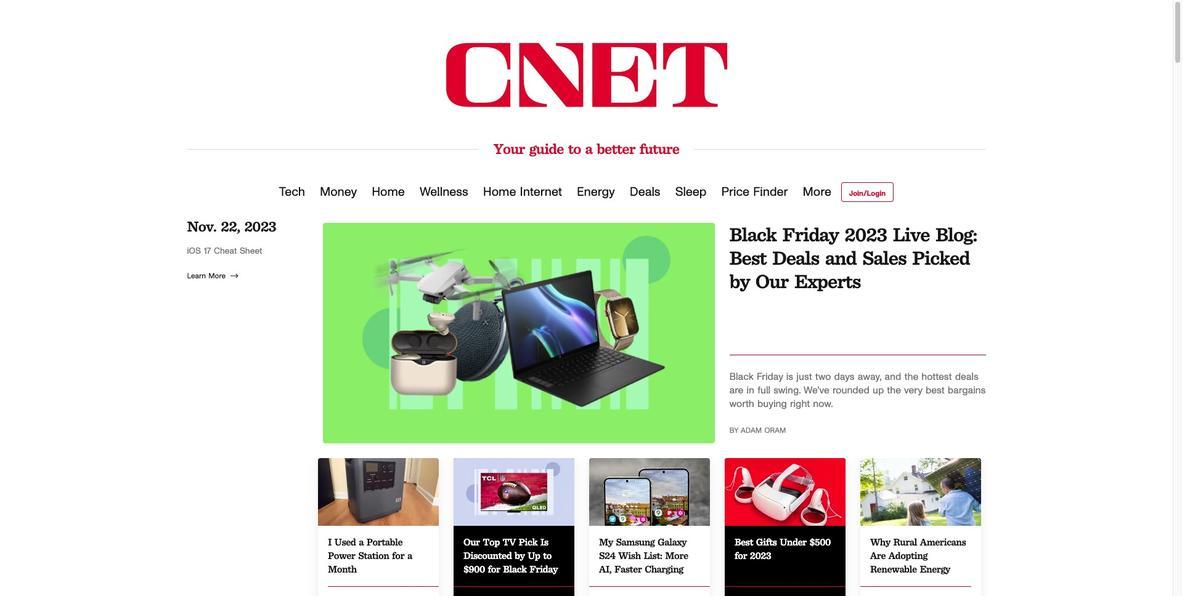 Task type: locate. For each thing, give the bounding box(es) containing it.
1 horizontal spatial more
[[666, 550, 688, 562]]

by
[[730, 269, 750, 293], [515, 550, 525, 562]]

1 vertical spatial energy
[[920, 564, 951, 576]]

home for home
[[372, 186, 405, 199]]

hottest
[[922, 372, 952, 382]]

my samsung galaxy s24 wish list: more ai, faster charging
[[599, 537, 688, 576]]

in
[[747, 386, 755, 396]]

22,
[[221, 218, 240, 236]]

samsung
[[616, 537, 655, 549]]

0 horizontal spatial 2023
[[244, 218, 276, 236]]

0 horizontal spatial our
[[464, 537, 480, 549]]

faster
[[615, 564, 642, 576]]

are
[[871, 550, 886, 562]]

1 vertical spatial by
[[515, 550, 525, 562]]

top
[[483, 537, 500, 549]]

friday up "full"
[[757, 372, 783, 382]]

2023 for friday
[[845, 223, 887, 247]]

wish
[[619, 550, 641, 562]]

tcl 65 inch qm8 qled bf image
[[454, 459, 575, 526]]

1 vertical spatial black
[[730, 372, 754, 382]]

1 home from the left
[[372, 186, 405, 199]]

best
[[926, 386, 945, 396]]

more inside my samsung galaxy s24 wish list: more ai, faster charging
[[666, 550, 688, 562]]

0 horizontal spatial and
[[825, 246, 857, 270]]

our
[[756, 269, 789, 293], [464, 537, 480, 549]]

0 horizontal spatial home
[[372, 186, 405, 199]]

black down tv
[[503, 564, 527, 576]]

black up are
[[730, 372, 754, 382]]

are
[[730, 386, 744, 396]]

nov. 22, 2023
[[187, 218, 276, 236]]

2023 inside best gifts under $500 for 2023
[[750, 550, 771, 562]]

1 horizontal spatial to
[[568, 140, 581, 158]]

more
[[209, 273, 226, 280], [666, 550, 688, 562]]

home for home internet
[[483, 186, 516, 199]]

more down galaxy
[[666, 550, 688, 562]]

black inside 'our top tv pick is discounted by up to $900 for black friday'
[[503, 564, 527, 576]]

a right "used"
[[359, 537, 364, 549]]

0 horizontal spatial more
[[209, 273, 226, 280]]

1 horizontal spatial 2023
[[750, 550, 771, 562]]

0 vertical spatial more
[[209, 273, 226, 280]]

friday inside black friday is just two days away, and the hottest deals are in full swing. we've rounded up the very best bargains worth buying right now.
[[757, 372, 783, 382]]

tv
[[503, 537, 516, 549]]

energy down your guide to a better future
[[577, 186, 615, 199]]

your
[[494, 140, 525, 158]]

1 vertical spatial our
[[464, 537, 480, 549]]

up
[[873, 386, 884, 396]]

0 horizontal spatial a
[[359, 537, 364, 549]]

home internet
[[483, 186, 562, 199]]

oram
[[765, 427, 786, 434]]

2023 inside black friday 2023 live blog: best deals and sales picked by our experts
[[845, 223, 887, 247]]

sales
[[863, 246, 907, 270]]

1 horizontal spatial by
[[730, 269, 750, 293]]

2023 down join/login
[[845, 223, 887, 247]]

friday inside 'our top tv pick is discounted by up to $900 for black friday'
[[530, 564, 558, 576]]

0 horizontal spatial deals
[[630, 186, 661, 199]]

black friday 2023 live blog: best deals and sales picked by our experts
[[730, 223, 977, 293]]

2 horizontal spatial for
[[735, 550, 747, 562]]

friday inside black friday 2023 live blog: best deals and sales picked by our experts
[[783, 223, 839, 247]]

2023 for 22,
[[244, 218, 276, 236]]

charging
[[645, 564, 684, 576]]

0 horizontal spatial energy
[[577, 186, 615, 199]]

0 vertical spatial our
[[756, 269, 789, 293]]

2 vertical spatial friday
[[530, 564, 558, 576]]

friday
[[783, 223, 839, 247], [757, 372, 783, 382], [530, 564, 558, 576]]

2 vertical spatial black
[[503, 564, 527, 576]]

deals
[[630, 186, 661, 199], [773, 246, 820, 270]]

and inside black friday 2023 live blog: best deals and sales picked by our experts
[[825, 246, 857, 270]]

to right the guide
[[568, 140, 581, 158]]

home left internet
[[483, 186, 516, 199]]

adam
[[741, 427, 762, 434]]

1 vertical spatial to
[[543, 550, 552, 562]]

a left better
[[585, 140, 593, 158]]

oculus quest 2 image
[[725, 459, 846, 526]]

black friday is just two days away, and the hottest deals are in full swing. we've rounded up the very best bargains worth buying right now.
[[730, 372, 986, 409]]

black inside black friday 2023 live blog: best deals and sales picked by our experts
[[730, 223, 777, 247]]

our top tv pick is discounted by up to $900 for black friday link
[[454, 459, 575, 597]]

black inside black friday is just two days away, and the hottest deals are in full swing. we've rounded up the very best bargains worth buying right now.
[[730, 372, 754, 382]]

the up very on the right bottom of the page
[[905, 372, 919, 382]]

1 vertical spatial the
[[887, 386, 901, 396]]

0 vertical spatial to
[[568, 140, 581, 158]]

0 vertical spatial by
[[730, 269, 750, 293]]

0 vertical spatial friday
[[783, 223, 839, 247]]

1 vertical spatial more
[[666, 550, 688, 562]]

a right station
[[407, 550, 412, 562]]

0 horizontal spatial by
[[515, 550, 525, 562]]

why rural americans are adopting renewable energy link
[[861, 459, 982, 597]]

0 vertical spatial and
[[825, 246, 857, 270]]

under
[[780, 537, 807, 549]]

home
[[372, 186, 405, 199], [483, 186, 516, 199]]

energy
[[577, 186, 615, 199], [920, 564, 951, 576]]

friday for is
[[757, 372, 783, 382]]

2023 down gifts on the right bottom of page
[[750, 550, 771, 562]]

1 horizontal spatial deals
[[773, 246, 820, 270]]

for
[[392, 550, 405, 562], [735, 550, 747, 562], [488, 564, 500, 576]]

1 vertical spatial friday
[[757, 372, 783, 382]]

black for black friday 2023 live blog: best deals and sales picked by our experts
[[730, 223, 777, 247]]

the right up
[[887, 386, 901, 396]]

the
[[905, 372, 919, 382], [887, 386, 901, 396]]

for inside 'our top tv pick is discounted by up to $900 for black friday'
[[488, 564, 500, 576]]

best inside best gifts under $500 for 2023
[[735, 537, 754, 549]]

our left top
[[464, 537, 480, 549]]

0 horizontal spatial to
[[543, 550, 552, 562]]

1 vertical spatial deals
[[773, 246, 820, 270]]

1 horizontal spatial home
[[483, 186, 516, 199]]

a man carrying a solar panel toward a farmhouse. image
[[861, 459, 982, 526]]

join/login button
[[842, 183, 894, 202]]

a
[[585, 140, 593, 158], [359, 537, 364, 549], [407, 550, 412, 562]]

1 horizontal spatial the
[[905, 372, 919, 382]]

1 horizontal spatial and
[[885, 372, 902, 382]]

our left experts
[[756, 269, 789, 293]]

0 vertical spatial deals
[[630, 186, 661, 199]]

0 horizontal spatial for
[[392, 550, 405, 562]]

1 horizontal spatial for
[[488, 564, 500, 576]]

by adam oram
[[730, 427, 786, 434]]

friday down more
[[783, 223, 839, 247]]

2023 up sheet
[[244, 218, 276, 236]]

to right 'up'
[[543, 550, 552, 562]]

1 horizontal spatial a
[[407, 550, 412, 562]]

more right learn
[[209, 273, 226, 280]]

and inside black friday is just two days away, and the hottest deals are in full swing. we've rounded up the very best bargains worth buying right now.
[[885, 372, 902, 382]]

and
[[825, 246, 857, 270], [885, 372, 902, 382]]

up
[[528, 550, 540, 562]]

best gifts under $500 for 2023 link
[[725, 459, 846, 597]]

right
[[790, 399, 810, 409]]

gifts
[[756, 537, 777, 549]]

finder
[[754, 186, 788, 199]]

and left sales
[[825, 246, 857, 270]]

2023
[[244, 218, 276, 236], [845, 223, 887, 247], [750, 550, 771, 562]]

2 home from the left
[[483, 186, 516, 199]]

just
[[797, 372, 812, 382]]

0 vertical spatial best
[[730, 246, 767, 270]]

home right "money"
[[372, 186, 405, 199]]

best
[[730, 246, 767, 270], [735, 537, 754, 549]]

for inside best gifts under $500 for 2023
[[735, 550, 747, 562]]

1 horizontal spatial our
[[756, 269, 789, 293]]

and right away,
[[885, 372, 902, 382]]

0 vertical spatial the
[[905, 372, 919, 382]]

friday down 'up'
[[530, 564, 558, 576]]

i used a portable power station for a month
[[328, 537, 412, 576]]

black down price finder link
[[730, 223, 777, 247]]

1 vertical spatial and
[[885, 372, 902, 382]]

1 horizontal spatial energy
[[920, 564, 951, 576]]

0 vertical spatial a
[[585, 140, 593, 158]]

price finder link
[[722, 173, 788, 212]]

energy down americans
[[920, 564, 951, 576]]

0 horizontal spatial the
[[887, 386, 901, 396]]

0 vertical spatial black
[[730, 223, 777, 247]]

live
[[893, 223, 930, 247]]

rounded
[[833, 386, 870, 396]]

1 vertical spatial best
[[735, 537, 754, 549]]

black
[[730, 223, 777, 247], [730, 372, 754, 382], [503, 564, 527, 576]]

2 horizontal spatial 2023
[[845, 223, 887, 247]]



Task type: vqa. For each thing, say whether or not it's contained in the screenshot.
Ios
yes



Task type: describe. For each thing, give the bounding box(es) containing it.
more
[[803, 186, 832, 199]]

nov.
[[187, 218, 217, 236]]

why
[[871, 537, 891, 549]]

americans
[[920, 537, 966, 549]]

for inside i used a portable power station for a month
[[392, 550, 405, 562]]

best inside black friday 2023 live blog: best deals and sales picked by our experts
[[730, 246, 767, 270]]

we've
[[804, 386, 830, 396]]

price
[[722, 186, 750, 199]]

deals
[[955, 372, 979, 382]]

tech
[[279, 186, 305, 199]]

future
[[640, 140, 680, 158]]

money
[[320, 186, 357, 199]]

$500
[[810, 537, 831, 549]]

my
[[599, 537, 613, 549]]

full
[[758, 386, 771, 396]]

away,
[[858, 372, 882, 382]]

used
[[335, 537, 356, 549]]

list:
[[644, 550, 663, 562]]

my samsung galaxy s24 wish list: more ai, faster charging link
[[589, 459, 710, 597]]

by inside 'our top tv pick is discounted by up to $900 for black friday'
[[515, 550, 525, 562]]

our inside 'our top tv pick is discounted by up to $900 for black friday'
[[464, 537, 480, 549]]

pick
[[519, 537, 538, 549]]

a drone, earbuds, speaker, laptop and smartwatch against a green background. image
[[323, 223, 715, 444]]

why rural americans are adopting renewable energy
[[871, 537, 966, 576]]

renewable
[[871, 564, 917, 576]]

is
[[787, 372, 794, 382]]

price finder
[[722, 186, 788, 199]]

discounted
[[464, 550, 512, 562]]

1 vertical spatial a
[[359, 537, 364, 549]]

2 vertical spatial a
[[407, 550, 412, 562]]

sleep
[[676, 186, 707, 199]]

our top tv pick is discounted by up to $900 for black friday
[[464, 537, 558, 576]]

galaxy
[[658, 537, 687, 549]]

friday for 2023
[[783, 223, 839, 247]]

our inside black friday 2023 live blog: best deals and sales picked by our experts
[[756, 269, 789, 293]]

very
[[905, 386, 923, 396]]

i used a portable power station for a month link
[[318, 459, 439, 597]]

deals inside black friday 2023 live blog: best deals and sales picked by our experts
[[773, 246, 820, 270]]

to inside 'our top tv pick is discounted by up to $900 for black friday'
[[543, 550, 552, 562]]

energy inside the why rural americans are adopting renewable energy
[[920, 564, 951, 576]]

img 20231121 094912774 image
[[318, 459, 439, 526]]

bargains
[[948, 386, 986, 396]]

portable
[[367, 537, 403, 549]]

join/login
[[850, 190, 886, 197]]

2 horizontal spatial a
[[585, 140, 593, 158]]

station
[[358, 550, 389, 562]]

black for black friday is just two days away, and the hottest deals are in full swing. we've rounded up the very best bargains worth buying right now.
[[730, 372, 754, 382]]

learn
[[187, 273, 206, 280]]

cheat
[[214, 247, 237, 256]]

s24
[[599, 550, 616, 562]]

better
[[597, 140, 635, 158]]

picked
[[913, 246, 970, 270]]

230221 clean s23 and s23 plus review image
[[589, 459, 710, 526]]

i
[[328, 537, 332, 549]]

internet
[[520, 186, 562, 199]]

your guide to a better future
[[494, 140, 680, 158]]

0 vertical spatial energy
[[577, 186, 615, 199]]

blog:
[[936, 223, 977, 247]]

learn more link
[[187, 268, 308, 285]]

power
[[328, 550, 355, 562]]

by inside black friday 2023 live blog: best deals and sales picked by our experts
[[730, 269, 750, 293]]

buying
[[758, 399, 787, 409]]

ios 17 cheat sheet
[[187, 247, 262, 256]]

learn more
[[187, 273, 226, 280]]

rural
[[894, 537, 918, 549]]

sheet
[[240, 247, 262, 256]]

two
[[816, 372, 831, 382]]

guide
[[529, 140, 564, 158]]

by
[[730, 427, 739, 434]]

17
[[204, 247, 211, 256]]

$900
[[464, 564, 485, 576]]

wellness
[[420, 186, 469, 199]]

ios
[[187, 247, 201, 256]]

swing.
[[774, 386, 801, 396]]

days
[[835, 372, 855, 382]]

and for deals
[[825, 246, 857, 270]]

month
[[328, 564, 357, 576]]

worth
[[730, 399, 755, 409]]

ai,
[[599, 564, 612, 576]]

and for away,
[[885, 372, 902, 382]]

adopting
[[889, 550, 928, 562]]

now.
[[813, 399, 833, 409]]

best gifts under $500 for 2023
[[735, 537, 831, 562]]

is
[[541, 537, 549, 549]]

experts
[[795, 269, 861, 293]]



